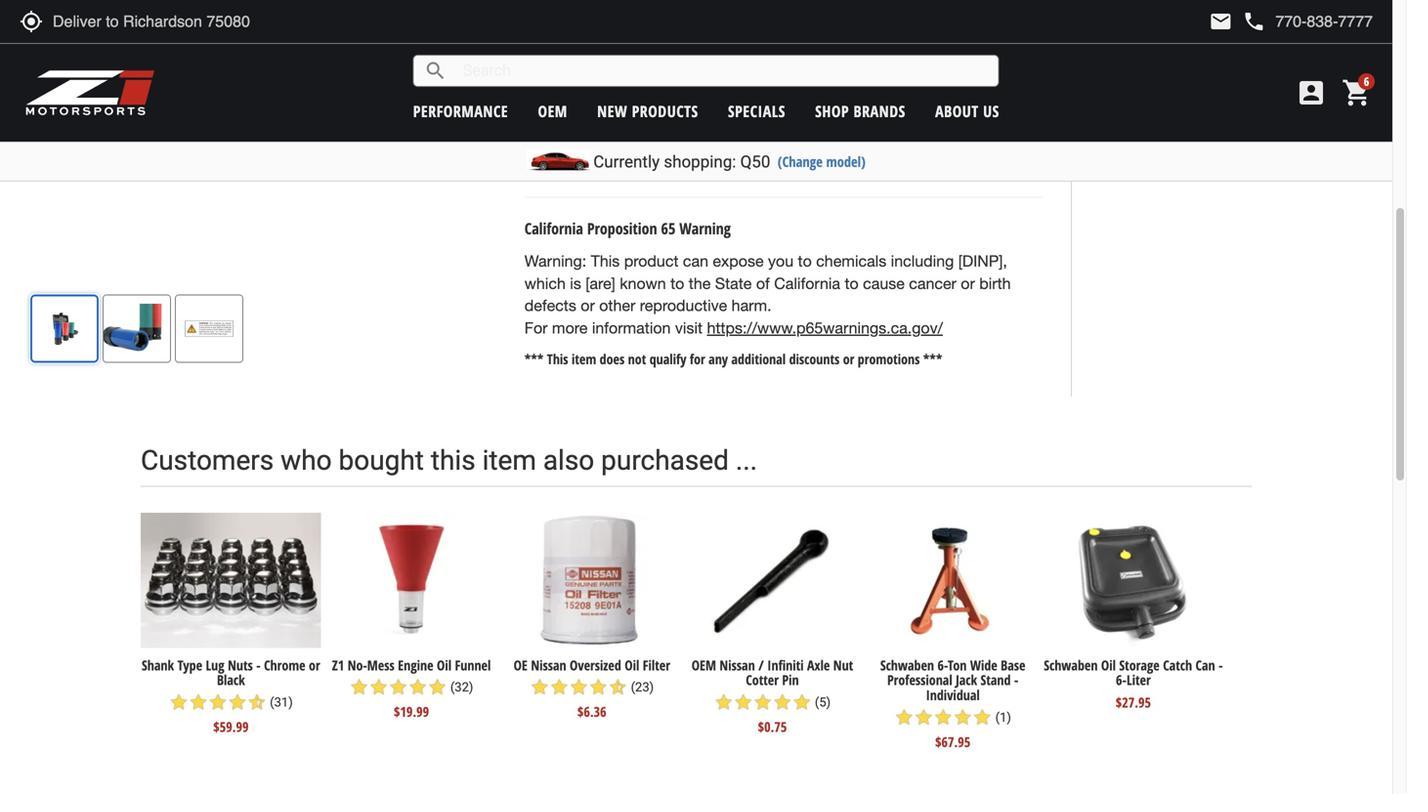 Task type: locate. For each thing, give the bounding box(es) containing it.
schwaben inside schwaben oil storage catch can - 6-liter $27.95
[[1044, 656, 1098, 675]]

black
[[217, 671, 245, 690]]

or inside "use these with your breaker bar or impact gun to remove the tightest wheel bolts and lug nuts: when reinstalling wheels, use them to final torque wheel fasteners to factory specifications."
[[751, 57, 765, 75]]

0 vertical spatial california
[[525, 218, 584, 239]]

state
[[715, 275, 752, 293]]

nissan for cotter
[[720, 656, 755, 675]]

other
[[599, 297, 636, 315]]

2 oil from the left
[[625, 656, 640, 675]]

0 horizontal spatial 6-
[[938, 656, 948, 675]]

cotter
[[746, 671, 779, 690]]

*** down for
[[525, 350, 544, 368]]

1 vertical spatial oem
[[692, 656, 717, 675]]

1 nissan from the left
[[531, 656, 567, 675]]

$67.95
[[936, 733, 971, 752]]

0 vertical spatial these
[[557, 57, 595, 75]]

search
[[424, 59, 447, 83]]

filter
[[643, 656, 671, 675]]

add_shopping_cart
[[1173, 31, 1196, 54]]

2 horizontal spatial this
[[1267, 83, 1288, 101]]

schwaben oil storage catch can - 6-liter $27.95
[[1044, 656, 1223, 712]]

oil right engine
[[437, 656, 452, 675]]

21mm
[[655, 25, 699, 43]]

2 vertical spatial and
[[853, 134, 879, 152]]

1 horizontal spatial with
[[634, 134, 662, 152]]

0 vertical spatial this
[[1267, 83, 1288, 101]]

0 horizontal spatial california
[[525, 218, 584, 239]]

2 horizontal spatial the
[[924, 57, 946, 75]]

2 vertical spatial this
[[547, 350, 569, 368]]

0 vertical spatial item
[[572, 350, 597, 368]]

0 horizontal spatial nissan
[[531, 656, 567, 675]]

performance
[[413, 101, 508, 122]]

this
[[1267, 83, 1288, 101], [591, 252, 620, 270], [547, 350, 569, 368]]

- right stand
[[1015, 671, 1019, 690]]

shop
[[816, 101, 850, 122]]

item left does
[[572, 350, 597, 368]]

nissan inside oem nissan / infiniti axle nut cotter pin star star star star star (5) $0.75
[[720, 656, 755, 675]]

the down "brands"
[[883, 134, 905, 152]]

3 oil from the left
[[1102, 656, 1116, 675]]

***
[[525, 350, 544, 368], [924, 350, 943, 368]]

more
[[552, 319, 588, 337]]

information
[[592, 319, 671, 337]]

performance link
[[413, 101, 508, 122]]

2 horizontal spatial oil
[[1102, 656, 1116, 675]]

nissan for star
[[531, 656, 567, 675]]

and up your
[[625, 25, 651, 43]]

1 horizontal spatial california
[[774, 275, 841, 293]]

1 oil from the left
[[437, 656, 452, 675]]

wheel down the bolts
[[573, 102, 614, 119]]

0 vertical spatial the
[[924, 57, 946, 75]]

or down [dinp],
[[961, 275, 975, 293]]

star_half
[[608, 678, 628, 698], [247, 693, 267, 713]]

is
[[570, 275, 582, 293]]

any
[[709, 350, 728, 368]]

or left z1
[[309, 656, 320, 675]]

with for and
[[600, 57, 627, 75]]

- right nuts
[[256, 656, 261, 675]]

0 horizontal spatial oil
[[437, 656, 452, 675]]

1 vertical spatial for
[[690, 350, 706, 368]]

and inside combine these with our torque limiting sockets and the schwaben ½-inch torque wrench for a complete wheel fastener solution.
[[853, 134, 879, 152]]

remove
[[867, 57, 919, 75]]

to left 'final'
[[948, 79, 961, 97]]

oem for oem nissan / infiniti axle nut cotter pin star star star star star (5) $0.75
[[692, 656, 717, 675]]

wheel down limiting
[[732, 157, 773, 175]]

1 horizontal spatial the
[[883, 134, 905, 152]]

shopping_cart link
[[1337, 77, 1374, 109]]

6- up $27.95
[[1116, 671, 1127, 690]]

phone link
[[1243, 10, 1374, 33]]

item
[[572, 350, 597, 368], [483, 445, 537, 477]]

oem inside oem nissan / infiniti axle nut cotter pin star star star star star (5) $0.75
[[692, 656, 717, 675]]

or
[[751, 57, 765, 75], [961, 275, 975, 293], [581, 297, 595, 315], [843, 350, 855, 368], [309, 656, 320, 675]]

0 horizontal spatial ***
[[525, 350, 544, 368]]

2 vertical spatial the
[[689, 275, 711, 293]]

nissan inside oe nissan oversized oil filter star star star star star_half (23) $6.36
[[531, 656, 567, 675]]

nissan right the oe
[[531, 656, 567, 675]]

oe
[[514, 656, 528, 675]]

for left any
[[690, 350, 706, 368]]

oil left filter
[[625, 656, 640, 675]]

about right question
[[1231, 83, 1264, 101]]

1 vertical spatial the
[[883, 134, 905, 152]]

reinstalling
[[743, 79, 818, 97]]

specifications.
[[756, 102, 854, 119]]

0 vertical spatial for
[[628, 157, 646, 175]]

to up the 'reproductive'
[[671, 275, 685, 293]]

my_location
[[20, 10, 43, 33]]

(23)
[[631, 681, 654, 695]]

0 vertical spatial and
[[625, 25, 651, 43]]

oil
[[437, 656, 452, 675], [625, 656, 640, 675], [1102, 656, 1116, 675]]

factory
[[705, 102, 752, 119]]

new products
[[597, 101, 699, 122]]

1 horizontal spatial star_half
[[608, 678, 628, 698]]

1 horizontal spatial oil
[[625, 656, 640, 675]]

1 horizontal spatial 6-
[[1116, 671, 1127, 690]]

shank type lug nuts - chrome or black star star star star star_half (31) $59.99
[[142, 656, 320, 737]]

about down 'final'
[[936, 101, 979, 122]]

0 horizontal spatial oem
[[538, 101, 568, 122]]

torque up combine
[[525, 102, 569, 119]]

*** right the promotions
[[924, 350, 943, 368]]

0 vertical spatial with
[[600, 57, 627, 75]]

2 nissan from the left
[[720, 656, 755, 675]]

mail phone
[[1210, 10, 1266, 33]]

1 horizontal spatial this
[[591, 252, 620, 270]]

0 vertical spatial oem
[[538, 101, 568, 122]]

engine
[[398, 656, 434, 675]]

star_half left (31) on the left bottom
[[247, 693, 267, 713]]

the down can
[[689, 275, 711, 293]]

1 vertical spatial torque
[[693, 134, 738, 152]]

can
[[1196, 656, 1216, 675]]

with
[[600, 57, 627, 75], [634, 134, 662, 152]]

0 vertical spatial wheel
[[525, 79, 566, 97]]

oversized
[[570, 656, 622, 675]]

can
[[683, 252, 709, 270]]

oem nissan / infiniti axle nut cotter pin star star star star star (5) $0.75
[[692, 656, 854, 737]]

schwaben down about us
[[909, 134, 982, 152]]

oem
[[538, 101, 568, 122], [692, 656, 717, 675]]

https://www.p65warnings.ca.gov/
[[707, 319, 943, 337]]

jack
[[956, 671, 978, 690]]

star_half left (23)
[[608, 678, 628, 698]]

bar
[[724, 57, 746, 75]]

schwaben for schwaben oil storage catch can - 6-liter $27.95
[[1044, 656, 1098, 675]]

½-
[[986, 134, 1005, 152]]

-
[[256, 656, 261, 675], [1219, 656, 1223, 675], [1015, 671, 1019, 690]]

the inside warning: this product can expose you to chemicals including [dinp], which is [are] known to the state of california to cause cancer or birth defects or other reproductive harm. for more information visit https://www.p65warnings.ca.gov/
[[689, 275, 711, 293]]

nissan
[[531, 656, 567, 675], [720, 656, 755, 675]]

schwaben left ton
[[881, 656, 935, 675]]

- right the can
[[1219, 656, 1223, 675]]

1 horizontal spatial item
[[572, 350, 597, 368]]

nissan left /
[[720, 656, 755, 675]]

1 vertical spatial wheel
[[573, 102, 614, 119]]

1 horizontal spatial oem
[[692, 656, 717, 675]]

discounts
[[790, 350, 840, 368]]

/
[[759, 656, 764, 675]]

1 vertical spatial and
[[607, 79, 633, 97]]

california up warning:
[[525, 218, 584, 239]]

2 vertical spatial wheel
[[732, 157, 773, 175]]

0 horizontal spatial with
[[600, 57, 627, 75]]

individual
[[926, 686, 980, 705]]

these inside "use these with your breaker bar or impact gun to remove the tightest wheel bolts and lug nuts: when reinstalling wheels, use them to final torque wheel fasteners to factory specifications."
[[557, 57, 595, 75]]

1 horizontal spatial -
[[1015, 671, 1019, 690]]

or right bar on the right top of page
[[751, 57, 765, 75]]

known
[[620, 275, 666, 293]]

2 horizontal spatial -
[[1219, 656, 1223, 675]]

these inside combine these with our torque limiting sockets and the schwaben ½-inch torque wrench for a complete wheel fastener solution.
[[592, 134, 630, 152]]

1 horizontal spatial ***
[[924, 350, 943, 368]]

or right discounts
[[843, 350, 855, 368]]

0 horizontal spatial this
[[547, 350, 569, 368]]

these up currently
[[592, 134, 630, 152]]

who
[[281, 445, 332, 477]]

california down "you"
[[774, 275, 841, 293]]

wheel inside combine these with our torque limiting sockets and the schwaben ½-inch torque wrench for a complete wheel fastener solution.
[[732, 157, 773, 175]]

z1 no-mess engine oil funnel star star star star star (32) $19.99
[[332, 656, 491, 722]]

about
[[1231, 83, 1264, 101], [936, 101, 979, 122]]

schwaben inside combine these with our torque limiting sockets and the schwaben ½-inch torque wrench for a complete wheel fastener solution.
[[909, 134, 982, 152]]

ask a question about this product link
[[1087, 74, 1365, 110]]

with left your
[[600, 57, 627, 75]]

california
[[525, 218, 584, 239], [774, 275, 841, 293]]

for inside combine these with our torque limiting sockets and the schwaben ½-inch torque wrench for a complete wheel fastener solution.
[[628, 157, 646, 175]]

2 horizontal spatial wheel
[[732, 157, 773, 175]]

1 vertical spatial item
[[483, 445, 537, 477]]

- inside the shank type lug nuts - chrome or black star star star star star_half (31) $59.99
[[256, 656, 261, 675]]

nuts:
[[663, 79, 697, 97]]

torque down combine
[[525, 157, 569, 175]]

and
[[625, 25, 651, 43], [607, 79, 633, 97], [853, 134, 879, 152]]

schwaben inside 'schwaben 6-ton wide base professional jack stand - individual star star star star star (1) $67.95'
[[881, 656, 935, 675]]

0 horizontal spatial for
[[628, 157, 646, 175]]

oem right filter
[[692, 656, 717, 675]]

1 vertical spatial california
[[774, 275, 841, 293]]

torque up currently shopping: q50 (change model)
[[693, 134, 738, 152]]

item right this
[[483, 445, 537, 477]]

this up the [are]
[[591, 252, 620, 270]]

oil left storage
[[1102, 656, 1116, 675]]

0 horizontal spatial the
[[689, 275, 711, 293]]

visit
[[675, 319, 703, 337]]

0 horizontal spatial star_half
[[247, 693, 267, 713]]

0 horizontal spatial -
[[256, 656, 261, 675]]

oem up combine
[[538, 101, 568, 122]]

this left account_box in the right top of the page
[[1267, 83, 1288, 101]]

with inside combine these with our torque limiting sockets and the schwaben ½-inch torque wrench for a complete wheel fastener solution.
[[634, 134, 662, 152]]

not
[[628, 350, 646, 368]]

add_shopping_cart add to cart
[[1173, 30, 1279, 54]]

the up them on the top right
[[924, 57, 946, 75]]

with up a
[[634, 134, 662, 152]]

6- left jack
[[938, 656, 948, 675]]

breaker
[[666, 57, 720, 75]]

qualify
[[650, 350, 687, 368]]

to down the 'chemicals'
[[845, 275, 859, 293]]

schwaben right base
[[1044, 656, 1098, 675]]

1 vertical spatial these
[[592, 134, 630, 152]]

brands
[[854, 101, 906, 122]]

to
[[1232, 30, 1247, 54], [850, 57, 863, 75], [948, 79, 961, 97], [687, 102, 700, 119], [798, 252, 812, 270], [671, 275, 685, 293], [845, 275, 859, 293]]

6- inside schwaben oil storage catch can - 6-liter $27.95
[[1116, 671, 1127, 690]]

to down nuts:
[[687, 102, 700, 119]]

wheel
[[525, 79, 566, 97], [573, 102, 614, 119], [732, 157, 773, 175]]

this inside warning: this product can expose you to chemicals including [dinp], which is [are] known to the state of california to cause cancer or birth defects or other reproductive harm. for more information visit https://www.p65warnings.ca.gov/
[[591, 252, 620, 270]]

to right "you"
[[798, 252, 812, 270]]

for left a
[[628, 157, 646, 175]]

these up the bolts
[[557, 57, 595, 75]]

this down 'more'
[[547, 350, 569, 368]]

customers who bought this item also purchased ...
[[141, 445, 758, 477]]

this for *** this item does not qualify for any additional discounts or promotions ***
[[547, 350, 569, 368]]

0 vertical spatial torque
[[525, 102, 569, 119]]

about us link
[[936, 101, 1000, 122]]

wide
[[971, 656, 998, 675]]

1 horizontal spatial about
[[1231, 83, 1264, 101]]

phone
[[1243, 10, 1266, 33]]

a
[[1169, 83, 1177, 101]]

with inside "use these with your breaker bar or impact gun to remove the tightest wheel bolts and lug nuts: when reinstalling wheels, use them to final torque wheel fasteners to factory specifications."
[[600, 57, 627, 75]]

1 vertical spatial this
[[591, 252, 620, 270]]

wheel down use
[[525, 79, 566, 97]]

solution.
[[838, 157, 896, 175]]

specials link
[[728, 101, 786, 122]]

question
[[1180, 83, 1228, 101]]

wrench
[[573, 157, 624, 175]]

and up new
[[607, 79, 633, 97]]

1 vertical spatial with
[[634, 134, 662, 152]]

and up solution.
[[853, 134, 879, 152]]

1 horizontal spatial nissan
[[720, 656, 755, 675]]



Task type: describe. For each thing, give the bounding box(es) containing it.
or down is
[[581, 297, 595, 315]]

impact
[[769, 57, 815, 75]]

the inside combine these with our torque limiting sockets and the schwaben ½-inch torque wrench for a complete wheel fastener solution.
[[883, 134, 905, 152]]

2 *** from the left
[[924, 350, 943, 368]]

us
[[984, 101, 1000, 122]]

1 horizontal spatial wheel
[[573, 102, 614, 119]]

harm.
[[732, 297, 772, 315]]

$0.75
[[758, 718, 787, 737]]

nuts
[[228, 656, 253, 675]]

which
[[525, 275, 566, 293]]

wheels,
[[822, 79, 875, 97]]

your
[[632, 57, 662, 75]]

axle
[[808, 656, 830, 675]]

product
[[1292, 83, 1333, 101]]

17mm,
[[525, 25, 573, 43]]

fasteners
[[619, 102, 683, 119]]

fastener
[[777, 157, 833, 175]]

oil inside schwaben oil storage catch can - 6-liter $27.95
[[1102, 656, 1116, 675]]

combine these with our torque limiting sockets and the schwaben ½-inch torque wrench for a complete wheel fastener solution.
[[525, 134, 1033, 175]]

specials
[[728, 101, 786, 122]]

mail
[[1210, 10, 1233, 33]]

schwaben for schwaben 6-ton wide base professional jack stand - individual star star star star star (1) $67.95
[[881, 656, 935, 675]]

no-
[[348, 656, 367, 675]]

1 horizontal spatial for
[[690, 350, 706, 368]]

products
[[632, 101, 699, 122]]

z1 motorsports logo image
[[24, 68, 156, 117]]

to right add
[[1232, 30, 1247, 54]]

including
[[891, 252, 954, 270]]

a
[[651, 157, 660, 175]]

nut
[[834, 656, 854, 675]]

0 horizontal spatial about
[[936, 101, 979, 122]]

(31)
[[270, 696, 293, 710]]

bought
[[339, 445, 424, 477]]

warning: this product can expose you to chemicals including [dinp], which is [are] known to the state of california to cause cancer or birth defects or other reproductive harm. for more information visit https://www.p65warnings.ca.gov/
[[525, 252, 1011, 337]]

limiting
[[742, 134, 791, 152]]

when
[[701, 79, 739, 97]]

model)
[[827, 152, 866, 171]]

catch
[[1164, 656, 1193, 675]]

bolts
[[570, 79, 603, 97]]

these for wrench
[[592, 134, 630, 152]]

$59.99
[[213, 718, 249, 737]]

(1)
[[996, 711, 1012, 725]]

birth
[[980, 275, 1011, 293]]

the inside "use these with your breaker bar or impact gun to remove the tightest wheel bolts and lug nuts: when reinstalling wheels, use them to final torque wheel fasteners to factory specifications."
[[924, 57, 946, 75]]

to up wheels,
[[850, 57, 863, 75]]

add
[[1201, 30, 1228, 54]]

does
[[600, 350, 625, 368]]

infiniti
[[768, 656, 804, 675]]

included
[[763, 25, 821, 43]]

these for wheel
[[557, 57, 595, 75]]

account_box link
[[1291, 77, 1332, 109]]

cancer
[[909, 275, 957, 293]]

lug
[[638, 79, 659, 97]]

schwaben 6-ton wide base professional jack stand - individual star star star star star (1) $67.95
[[881, 656, 1026, 752]]

california proposition 65 warning
[[525, 218, 731, 239]]

stand
[[981, 671, 1011, 690]]

warning:
[[525, 252, 587, 270]]

- inside schwaben oil storage catch can - 6-liter $27.95
[[1219, 656, 1223, 675]]

type
[[177, 656, 202, 675]]

about inside ask a question about this product link
[[1231, 83, 1264, 101]]

oe nissan oversized oil filter star star star star star_half (23) $6.36
[[514, 656, 671, 722]]

- inside 'schwaben 6-ton wide base professional jack stand - individual star star star star star (1) $67.95'
[[1015, 671, 1019, 690]]

star_half inside oe nissan oversized oil filter star star star star star_half (23) $6.36
[[608, 678, 628, 698]]

new
[[597, 101, 628, 122]]

ask a question about this product
[[1147, 83, 1333, 101]]

california inside warning: this product can expose you to chemicals including [dinp], which is [are] known to the state of california to cause cancer or birth defects or other reproductive harm. for more information visit https://www.p65warnings.ca.gov/
[[774, 275, 841, 293]]

inch
[[1005, 134, 1033, 152]]

this for warning: this product can expose you to chemicals including [dinp], which is [are] known to the state of california to cause cancer or birth defects or other reproductive harm. for more information visit https://www.p65warnings.ca.gov/
[[591, 252, 620, 270]]

(change model) link
[[778, 152, 866, 171]]

torque inside "use these with your breaker bar or impact gun to remove the tightest wheel bolts and lug nuts: when reinstalling wheels, use them to final torque wheel fasteners to factory specifications."
[[525, 102, 569, 119]]

our
[[666, 134, 689, 152]]

mess
[[367, 656, 395, 675]]

and inside "use these with your breaker bar or impact gun to remove the tightest wheel bolts and lug nuts: when reinstalling wheels, use them to final torque wheel fasteners to factory specifications."
[[607, 79, 633, 97]]

0 horizontal spatial item
[[483, 445, 537, 477]]

product
[[624, 252, 679, 270]]

expose
[[713, 252, 764, 270]]

warning
[[680, 218, 731, 239]]

2 vertical spatial torque
[[525, 157, 569, 175]]

storage
[[1120, 656, 1160, 675]]

tightest
[[950, 57, 1000, 75]]

you
[[768, 252, 794, 270]]

pin
[[782, 671, 799, 690]]

6- inside 'schwaben 6-ton wide base professional jack stand - individual star star star star star (1) $67.95'
[[938, 656, 948, 675]]

...
[[736, 445, 758, 477]]

cart
[[1251, 30, 1279, 54]]

liter
[[1127, 671, 1151, 690]]

1 *** from the left
[[525, 350, 544, 368]]

chemicals
[[817, 252, 887, 270]]

proposition
[[587, 218, 658, 239]]

professional
[[888, 671, 953, 690]]

this inside ask a question about this product link
[[1267, 83, 1288, 101]]

for
[[525, 319, 548, 337]]

shopping:
[[664, 152, 737, 172]]

shop brands link
[[816, 101, 906, 122]]

0 horizontal spatial wheel
[[525, 79, 566, 97]]

additional
[[732, 350, 786, 368]]

z1
[[332, 656, 344, 675]]

or inside the shank type lug nuts - chrome or black star star star star star_half (31) $59.99
[[309, 656, 320, 675]]

with for a
[[634, 134, 662, 152]]

oil inside oe nissan oversized oil filter star star star star star_half (23) $6.36
[[625, 656, 640, 675]]

oem for oem
[[538, 101, 568, 122]]

this
[[431, 445, 476, 477]]

also
[[543, 445, 595, 477]]

star_half inside the shank type lug nuts - chrome or black star star star star star_half (31) $59.99
[[247, 693, 267, 713]]

oil inside "z1 no-mess engine oil funnel star star star star star (32) $19.99"
[[437, 656, 452, 675]]

Search search field
[[447, 56, 999, 86]]

about us
[[936, 101, 1000, 122]]



Task type: vqa. For each thing, say whether or not it's contained in the screenshot.
the About
yes



